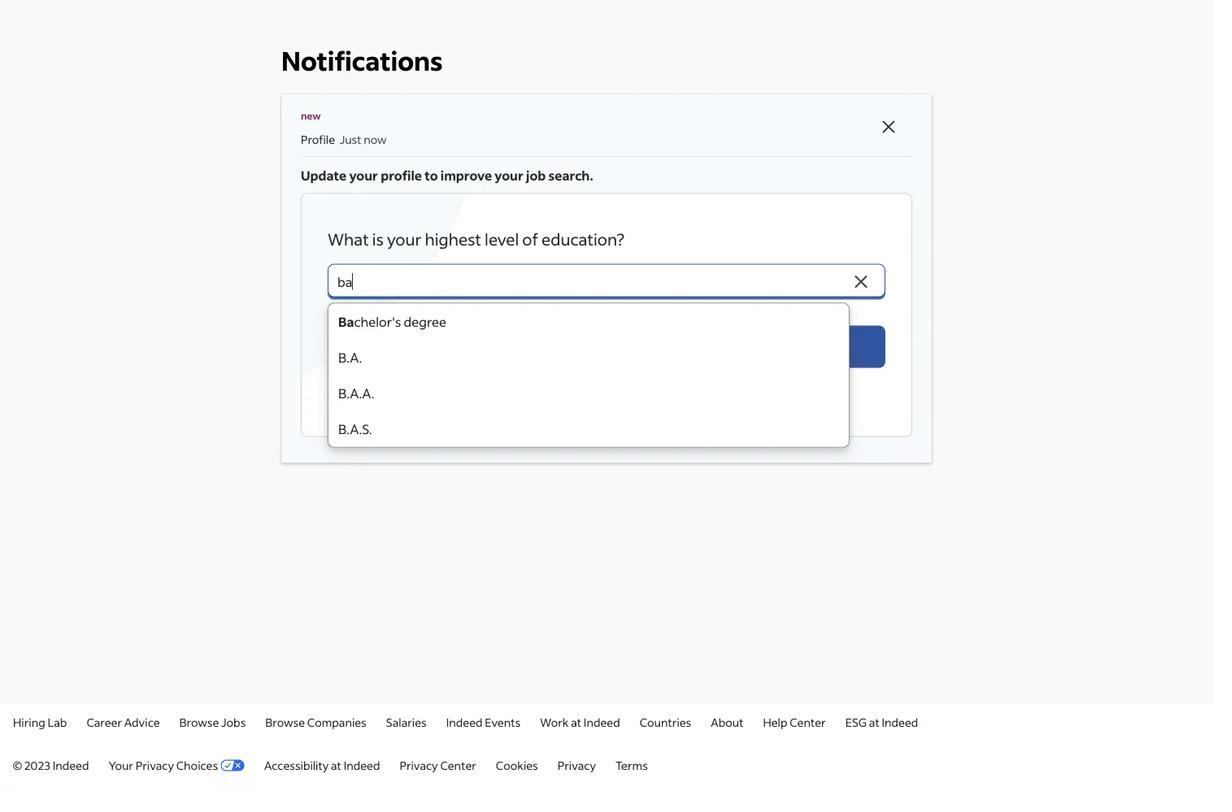Task type: locate. For each thing, give the bounding box(es) containing it.
1 horizontal spatial privacy
[[400, 758, 438, 773]]

b.a.a.
[[338, 385, 375, 401]]

help center link
[[764, 715, 826, 730]]

indeed right 2023
[[53, 758, 89, 773]]

indeed right esg
[[882, 715, 919, 730]]

2 privacy from the left
[[400, 758, 438, 773]]

privacy center
[[400, 758, 477, 773]]

0 horizontal spatial privacy
[[136, 758, 174, 773]]

indeed down companies
[[344, 758, 380, 773]]

at right accessibility
[[331, 758, 342, 773]]

2 browse from the left
[[265, 715, 305, 730]]

countries link
[[640, 715, 692, 730]]

browse jobs
[[179, 715, 246, 730]]

improve
[[441, 167, 492, 183]]

work
[[540, 715, 569, 730]]

profile
[[381, 167, 422, 183]]

browse
[[179, 715, 219, 730], [265, 715, 305, 730]]

what
[[328, 228, 369, 249]]

0 vertical spatial center
[[790, 715, 826, 730]]

1 horizontal spatial center
[[790, 715, 826, 730]]

browse jobs link
[[179, 715, 246, 730]]

0 horizontal spatial your
[[349, 167, 378, 183]]

0 horizontal spatial browse
[[179, 715, 219, 730]]

privacy right your
[[136, 758, 174, 773]]

your privacy choices link
[[109, 758, 245, 773]]

1 horizontal spatial at
[[571, 715, 582, 730]]

privacy down salaries
[[400, 758, 438, 773]]

center right help on the bottom right of the page
[[790, 715, 826, 730]]

browse companies
[[265, 715, 367, 730]]

at right esg
[[870, 715, 880, 730]]

at for accessibility
[[331, 758, 342, 773]]

list box
[[328, 303, 850, 448]]

indeed for © 2023 indeed
[[53, 758, 89, 773]]

about
[[711, 715, 744, 730]]

3 privacy from the left
[[558, 758, 596, 773]]

browse up accessibility
[[265, 715, 305, 730]]

2023
[[24, 758, 50, 773]]

0 horizontal spatial at
[[331, 758, 342, 773]]

0 horizontal spatial center
[[441, 758, 477, 773]]

b.a.
[[338, 349, 362, 366]]

center
[[790, 715, 826, 730], [441, 758, 477, 773]]

2 horizontal spatial your
[[495, 167, 524, 183]]

your privacy choices
[[109, 758, 218, 773]]

privacy down work at indeed
[[558, 758, 596, 773]]

terms
[[616, 758, 648, 773]]

hiring lab link
[[13, 715, 67, 730]]

chelor's
[[354, 313, 401, 330]]

browse for browse jobs
[[179, 715, 219, 730]]

1 horizontal spatial browse
[[265, 715, 305, 730]]

browse left jobs
[[179, 715, 219, 730]]

your
[[349, 167, 378, 183], [495, 167, 524, 183], [387, 228, 422, 249]]

at
[[571, 715, 582, 730], [870, 715, 880, 730], [331, 758, 342, 773]]

privacy for privacy link
[[558, 758, 596, 773]]

your left job
[[495, 167, 524, 183]]

2 horizontal spatial privacy
[[558, 758, 596, 773]]

degree
[[404, 313, 447, 330]]

indeed right work
[[584, 715, 621, 730]]

list box containing ba
[[328, 303, 850, 448]]

at right work
[[571, 715, 582, 730]]

update
[[301, 167, 347, 183]]

1 browse from the left
[[179, 715, 219, 730]]

indeed
[[446, 715, 483, 730], [584, 715, 621, 730], [882, 715, 919, 730], [53, 758, 89, 773], [344, 758, 380, 773]]

esg
[[846, 715, 867, 730]]

browse companies link
[[265, 715, 367, 730]]

advice
[[124, 715, 160, 730]]

your
[[109, 758, 133, 773]]

career advice link
[[87, 715, 160, 730]]

search.
[[549, 167, 594, 183]]

2 horizontal spatial at
[[870, 715, 880, 730]]

dismiss profile from just now notification image
[[880, 117, 899, 137]]

highest
[[425, 228, 482, 249]]

now
[[364, 132, 387, 146]]

to
[[425, 167, 438, 183]]

1 vertical spatial center
[[441, 758, 477, 773]]

your right is
[[387, 228, 422, 249]]

your left profile
[[349, 167, 378, 183]]

profile
[[301, 132, 335, 146]]

indeed events link
[[446, 715, 521, 730]]

privacy
[[136, 758, 174, 773], [400, 758, 438, 773], [558, 758, 596, 773]]

center down the indeed events
[[441, 758, 477, 773]]

countries
[[640, 715, 692, 730]]

indeed events
[[446, 715, 521, 730]]

help center
[[764, 715, 826, 730]]



Task type: vqa. For each thing, say whether or not it's contained in the screenshot.
"UPDATE"
yes



Task type: describe. For each thing, give the bounding box(es) containing it.
ba
[[338, 313, 354, 330]]

1 horizontal spatial your
[[387, 228, 422, 249]]

indeed for accessibility at indeed
[[344, 758, 380, 773]]

just
[[340, 132, 362, 146]]

what is your highest level of education?
[[328, 228, 625, 249]]

©
[[13, 758, 22, 773]]

companies
[[307, 715, 367, 730]]

1 privacy from the left
[[136, 758, 174, 773]]

education?
[[542, 228, 625, 249]]

at for work
[[571, 715, 582, 730]]

indeed for esg at indeed
[[882, 715, 919, 730]]

jobs
[[221, 715, 246, 730]]

salaries link
[[386, 715, 427, 730]]

lab
[[48, 715, 67, 730]]

b.a.s.
[[338, 421, 372, 437]]

esg at indeed
[[846, 715, 919, 730]]

career
[[87, 715, 122, 730]]

hiring
[[13, 715, 45, 730]]

help
[[764, 715, 788, 730]]

ba chelor's degree
[[338, 313, 447, 330]]

hiring lab
[[13, 715, 67, 730]]

accessibility at indeed
[[264, 758, 380, 773]]

notifications
[[282, 43, 443, 77]]

of
[[523, 228, 539, 249]]

indeed for work at indeed
[[584, 715, 621, 730]]

privacy center link
[[400, 758, 477, 773]]

browse for browse companies
[[265, 715, 305, 730]]

notifications main content
[[0, 0, 1214, 705]]

center for privacy center
[[441, 758, 477, 773]]

at for esg
[[870, 715, 880, 730]]

center for help center
[[790, 715, 826, 730]]

accessibility at indeed link
[[264, 758, 380, 773]]

job
[[526, 167, 546, 183]]

cookies
[[496, 758, 538, 773]]

accessibility
[[264, 758, 329, 773]]

privacy for privacy center
[[400, 758, 438, 773]]

indeed left events
[[446, 715, 483, 730]]

privacy link
[[558, 758, 596, 773]]

terms link
[[616, 758, 648, 773]]

profile just now
[[301, 132, 387, 146]]

career advice
[[87, 715, 160, 730]]

about link
[[711, 715, 744, 730]]

choices
[[176, 758, 218, 773]]

What is your highest level of education? field
[[328, 264, 850, 300]]

is
[[372, 228, 384, 249]]

work at indeed link
[[540, 715, 621, 730]]

salaries
[[386, 715, 427, 730]]

level
[[485, 228, 519, 249]]

work at indeed
[[540, 715, 621, 730]]

new
[[301, 109, 321, 122]]

update your profile to improve your job search.
[[301, 167, 594, 183]]

events
[[485, 715, 521, 730]]

esg at indeed link
[[846, 715, 919, 730]]

© 2023 indeed
[[13, 758, 89, 773]]

cookies link
[[496, 758, 538, 773]]



